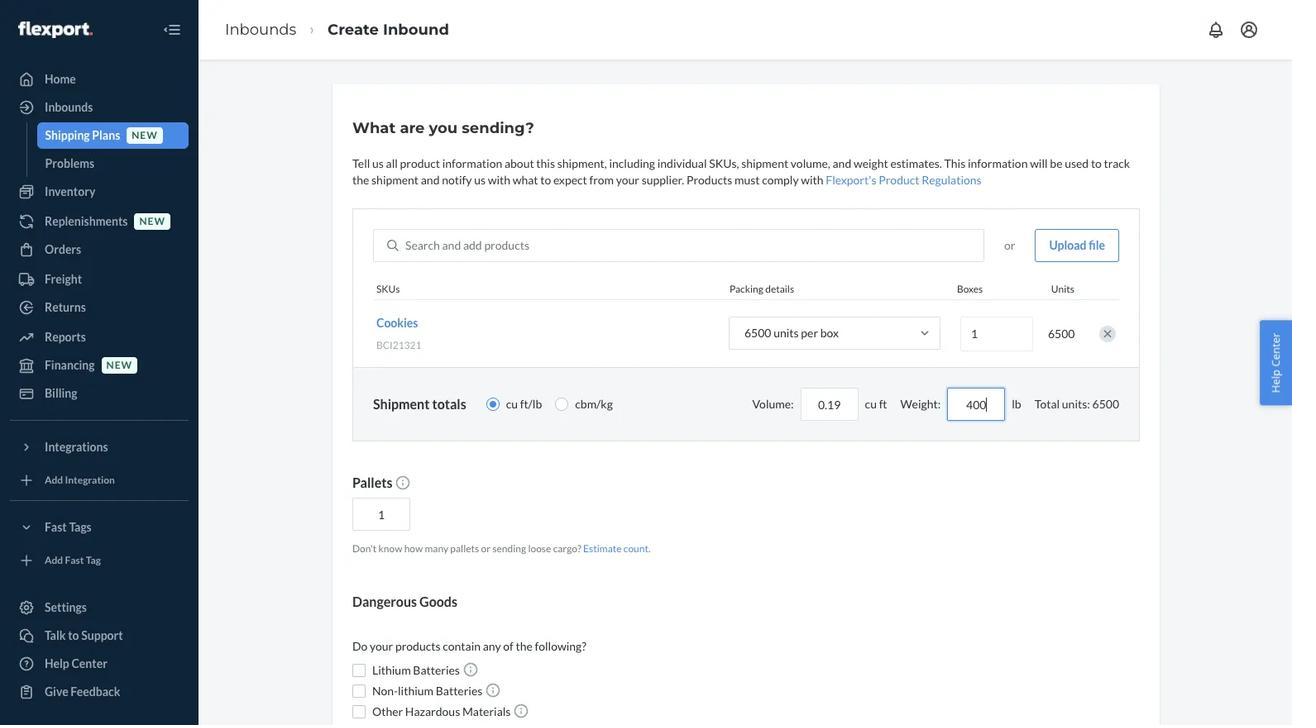 Task type: vqa. For each thing, say whether or not it's contained in the screenshot.
first user from right
no



Task type: describe. For each thing, give the bounding box(es) containing it.
cargo?
[[553, 543, 581, 555]]

file
[[1089, 238, 1105, 252]]

your inside tell us all product information about this shipment, including individual skus, shipment volume, and weight estimates. this information will be used to track the shipment and notify us with what to expect from your supplier. products must comply with
[[616, 173, 639, 187]]

create inbound
[[328, 20, 449, 39]]

do
[[352, 640, 368, 654]]

create inbound link
[[328, 20, 449, 39]]

upload
[[1049, 238, 1087, 252]]

packing details
[[730, 283, 794, 295]]

notify
[[442, 173, 472, 187]]

cu ft/lb
[[506, 397, 542, 411]]

must
[[735, 173, 760, 187]]

0 horizontal spatial help
[[45, 657, 69, 671]]

2 vertical spatial and
[[442, 238, 461, 252]]

how
[[404, 543, 423, 555]]

settings
[[45, 601, 87, 615]]

home
[[45, 72, 76, 86]]

search and add products
[[405, 238, 529, 252]]

freight link
[[10, 266, 189, 293]]

what
[[513, 173, 538, 187]]

Number of boxes number field
[[960, 317, 1033, 351]]

0 vertical spatial us
[[372, 156, 384, 170]]

about
[[505, 156, 534, 170]]

home link
[[10, 66, 189, 93]]

know
[[378, 543, 402, 555]]

help center inside help center button
[[1268, 333, 1283, 393]]

feedback
[[71, 685, 120, 699]]

2 horizontal spatial 6500
[[1092, 397, 1119, 411]]

1 horizontal spatial products
[[484, 238, 529, 252]]

problems link
[[37, 151, 189, 177]]

center inside button
[[1268, 333, 1283, 367]]

open notifications image
[[1206, 20, 1226, 40]]

skus
[[376, 283, 400, 295]]

financing
[[45, 358, 95, 372]]

product
[[879, 173, 919, 187]]

lb
[[1012, 397, 1021, 411]]

track
[[1104, 156, 1130, 170]]

1 vertical spatial the
[[516, 640, 533, 654]]

shipment
[[373, 396, 430, 412]]

dangerous
[[352, 594, 417, 610]]

dangerous goods
[[352, 594, 457, 610]]

shipping plans
[[45, 128, 120, 142]]

tag
[[86, 555, 101, 567]]

1 vertical spatial your
[[370, 640, 393, 654]]

packing
[[730, 283, 763, 295]]

boxes
[[957, 283, 983, 295]]

add for add fast tag
[[45, 555, 63, 567]]

sending?
[[462, 119, 534, 137]]

lithium
[[372, 663, 411, 678]]

shipment totals
[[373, 396, 466, 412]]

0 horizontal spatial help center
[[45, 657, 107, 671]]

1 information from the left
[[442, 156, 502, 170]]

0 horizontal spatial 0 text field
[[352, 498, 410, 531]]

what are you sending?
[[352, 119, 534, 137]]

give
[[45, 685, 68, 699]]

reports
[[45, 330, 86, 344]]

integration
[[65, 474, 115, 487]]

weight:
[[900, 397, 941, 411]]

skus,
[[709, 156, 739, 170]]

units:
[[1062, 397, 1090, 411]]

1 vertical spatial and
[[421, 173, 440, 187]]

plans
[[92, 128, 120, 142]]

comply
[[762, 173, 799, 187]]

flexport logo image
[[18, 21, 92, 38]]

including
[[609, 156, 655, 170]]

hazardous
[[405, 705, 460, 719]]

inbound
[[383, 20, 449, 39]]

ft/lb
[[520, 397, 542, 411]]

regulations
[[922, 173, 982, 187]]

0 vertical spatial batteries
[[413, 663, 460, 678]]

inbounds inside breadcrumbs navigation
[[225, 20, 296, 39]]

the inside tell us all product information about this shipment, including individual skus, shipment volume, and weight estimates. this information will be used to track the shipment and notify us with what to expect from your supplier. products must comply with
[[352, 173, 369, 187]]

talk
[[45, 629, 66, 643]]

search image
[[387, 240, 399, 251]]

0 text field for weight:
[[947, 388, 1005, 421]]

row containing cookies
[[373, 300, 1119, 367]]

new for financing
[[106, 359, 132, 372]]

help inside button
[[1268, 369, 1283, 393]]

reports link
[[10, 324, 189, 351]]

help center button
[[1260, 320, 1292, 405]]

integrations button
[[10, 434, 189, 461]]

totals
[[432, 396, 466, 412]]

billing link
[[10, 381, 189, 407]]

replenishments
[[45, 214, 128, 228]]

1 with from the left
[[488, 173, 510, 187]]

flexport's
[[826, 173, 876, 187]]

inventory link
[[10, 179, 189, 205]]

1 vertical spatial products
[[395, 640, 440, 654]]

pallets
[[352, 475, 395, 491]]

any
[[483, 640, 501, 654]]

give feedback
[[45, 685, 120, 699]]

inventory
[[45, 184, 95, 199]]

upload file button
[[1035, 229, 1119, 262]]

lithium batteries
[[372, 663, 462, 678]]

non-
[[372, 684, 398, 698]]

returns link
[[10, 294, 189, 321]]

add fast tag link
[[10, 548, 189, 574]]

sending
[[492, 543, 526, 555]]

be
[[1050, 156, 1062, 170]]

new for shipping plans
[[132, 129, 158, 142]]

billing
[[45, 386, 77, 400]]

lithium
[[398, 684, 433, 698]]

units
[[1051, 283, 1074, 295]]



Task type: locate. For each thing, give the bounding box(es) containing it.
box
[[820, 326, 839, 340]]

inbounds link
[[225, 20, 296, 39], [10, 94, 189, 121]]

fast
[[45, 520, 67, 534], [65, 555, 84, 567]]

upload file
[[1049, 238, 1105, 252]]

to inside button
[[68, 629, 79, 643]]

us left all
[[372, 156, 384, 170]]

row
[[373, 300, 1119, 367]]

new up orders link
[[139, 215, 165, 228]]

flexport's product regulations button
[[826, 172, 982, 189]]

add
[[45, 474, 63, 487], [45, 555, 63, 567]]

6500 right 'units:'
[[1092, 397, 1119, 411]]

0 horizontal spatial us
[[372, 156, 384, 170]]

0 horizontal spatial or
[[481, 543, 491, 555]]

products up lithium batteries
[[395, 640, 440, 654]]

expect
[[553, 173, 587, 187]]

and
[[833, 156, 851, 170], [421, 173, 440, 187], [442, 238, 461, 252]]

shipment,
[[557, 156, 607, 170]]

0 horizontal spatial 6500
[[744, 326, 771, 340]]

None checkbox
[[352, 664, 366, 677], [352, 685, 366, 698], [352, 705, 366, 719], [352, 664, 366, 677], [352, 685, 366, 698], [352, 705, 366, 719]]

1 horizontal spatial or
[[1004, 238, 1015, 252]]

new down reports link
[[106, 359, 132, 372]]

0 vertical spatial to
[[1091, 156, 1102, 170]]

2 vertical spatial new
[[106, 359, 132, 372]]

batteries up other hazardous materials
[[436, 684, 483, 698]]

will
[[1030, 156, 1048, 170]]

1 horizontal spatial help
[[1268, 369, 1283, 393]]

and down product
[[421, 173, 440, 187]]

0 text field left 'cu ft'
[[800, 388, 858, 421]]

breadcrumbs navigation
[[212, 5, 462, 54]]

to right talk on the left of the page
[[68, 629, 79, 643]]

6500
[[744, 326, 771, 340], [1048, 326, 1075, 340], [1092, 397, 1119, 411]]

your down 'including'
[[616, 173, 639, 187]]

1 horizontal spatial shipment
[[741, 156, 788, 170]]

0 vertical spatial new
[[132, 129, 158, 142]]

tags
[[69, 520, 92, 534]]

1 vertical spatial batteries
[[436, 684, 483, 698]]

0 horizontal spatial with
[[488, 173, 510, 187]]

0 horizontal spatial the
[[352, 173, 369, 187]]

2 information from the left
[[968, 156, 1028, 170]]

6500 down units
[[1048, 326, 1075, 340]]

this
[[944, 156, 966, 170]]

of
[[503, 640, 513, 654]]

with
[[488, 173, 510, 187], [801, 173, 824, 187]]

1 vertical spatial inbounds
[[45, 100, 93, 114]]

open account menu image
[[1239, 20, 1259, 40]]

1 horizontal spatial inbounds link
[[225, 20, 296, 39]]

us
[[372, 156, 384, 170], [474, 173, 486, 187]]

supplier.
[[642, 173, 684, 187]]

add integration link
[[10, 467, 189, 494]]

don't know how many pallets or sending loose cargo? estimate count .
[[352, 543, 651, 555]]

add down fast tags
[[45, 555, 63, 567]]

talk to support
[[45, 629, 123, 643]]

0 horizontal spatial center
[[72, 657, 107, 671]]

products
[[686, 173, 732, 187]]

2 horizontal spatial to
[[1091, 156, 1102, 170]]

to down this
[[540, 173, 551, 187]]

0 vertical spatial fast
[[45, 520, 67, 534]]

1 horizontal spatial inbounds
[[225, 20, 296, 39]]

0 vertical spatial and
[[833, 156, 851, 170]]

2 cu from the left
[[865, 397, 877, 411]]

6500 left units
[[744, 326, 771, 340]]

information up notify
[[442, 156, 502, 170]]

new for replenishments
[[139, 215, 165, 228]]

cu ft
[[865, 397, 887, 411]]

contain
[[443, 640, 481, 654]]

1 vertical spatial center
[[72, 657, 107, 671]]

1 cu from the left
[[506, 397, 518, 411]]

with down about
[[488, 173, 510, 187]]

and up flexport's
[[833, 156, 851, 170]]

the down tell
[[352, 173, 369, 187]]

1 vertical spatial fast
[[65, 555, 84, 567]]

0 vertical spatial inbounds
[[225, 20, 296, 39]]

1 vertical spatial us
[[474, 173, 486, 187]]

cu left ft
[[865, 397, 877, 411]]

0 horizontal spatial information
[[442, 156, 502, 170]]

orders
[[45, 242, 81, 256]]

integrations
[[45, 440, 108, 454]]

don't
[[352, 543, 377, 555]]

0 horizontal spatial cu
[[506, 397, 518, 411]]

add integration
[[45, 474, 115, 487]]

0 text field left lb
[[947, 388, 1005, 421]]

2 with from the left
[[801, 173, 824, 187]]

cu for cu ft/lb
[[506, 397, 518, 411]]

0 vertical spatial your
[[616, 173, 639, 187]]

estimate
[[583, 543, 622, 555]]

from
[[589, 173, 614, 187]]

1 horizontal spatial center
[[1268, 333, 1283, 367]]

cookies link
[[376, 316, 418, 330]]

6500 for 6500 units per box
[[744, 326, 771, 340]]

support
[[81, 629, 123, 643]]

per
[[801, 326, 818, 340]]

search
[[405, 238, 440, 252]]

0 vertical spatial or
[[1004, 238, 1015, 252]]

1 horizontal spatial cu
[[865, 397, 877, 411]]

give feedback button
[[10, 679, 189, 706]]

0 vertical spatial inbounds link
[[225, 20, 296, 39]]

1 add from the top
[[45, 474, 63, 487]]

units
[[774, 326, 799, 340]]

volume:
[[752, 397, 794, 411]]

1 horizontal spatial the
[[516, 640, 533, 654]]

to
[[1091, 156, 1102, 170], [540, 173, 551, 187], [68, 629, 79, 643]]

fast tags button
[[10, 515, 189, 541]]

0 horizontal spatial your
[[370, 640, 393, 654]]

2 horizontal spatial and
[[833, 156, 851, 170]]

2 vertical spatial to
[[68, 629, 79, 643]]

None radio
[[486, 398, 499, 411], [555, 398, 568, 411], [486, 398, 499, 411], [555, 398, 568, 411]]

0 vertical spatial help center
[[1268, 333, 1283, 393]]

0 vertical spatial products
[[484, 238, 529, 252]]

many
[[425, 543, 448, 555]]

1 horizontal spatial help center
[[1268, 333, 1283, 393]]

you
[[429, 119, 458, 137]]

add for add integration
[[45, 474, 63, 487]]

1 horizontal spatial with
[[801, 173, 824, 187]]

non-lithium batteries
[[372, 684, 485, 698]]

add fast tag
[[45, 555, 101, 567]]

1 horizontal spatial to
[[540, 173, 551, 187]]

total units: 6500
[[1035, 397, 1119, 411]]

0 vertical spatial shipment
[[741, 156, 788, 170]]

orders link
[[10, 237, 189, 263]]

tell us all product information about this shipment, including individual skus, shipment volume, and weight estimates. this information will be used to track the shipment and notify us with what to expect from your supplier. products must comply with
[[352, 156, 1130, 187]]

or left the "upload"
[[1004, 238, 1015, 252]]

products right add
[[484, 238, 529, 252]]

0 horizontal spatial products
[[395, 640, 440, 654]]

1 horizontal spatial information
[[968, 156, 1028, 170]]

shipment down all
[[371, 173, 419, 187]]

1 vertical spatial to
[[540, 173, 551, 187]]

fast inside the add fast tag link
[[65, 555, 84, 567]]

inbounds
[[225, 20, 296, 39], [45, 100, 93, 114]]

1 horizontal spatial us
[[474, 173, 486, 187]]

problems
[[45, 156, 94, 170]]

bci21321
[[376, 339, 421, 352]]

this
[[536, 156, 555, 170]]

us right notify
[[474, 173, 486, 187]]

1 vertical spatial add
[[45, 555, 63, 567]]

1 vertical spatial help
[[45, 657, 69, 671]]

cu left ft/lb
[[506, 397, 518, 411]]

1 horizontal spatial and
[[442, 238, 461, 252]]

cbm/kg
[[575, 397, 613, 411]]

count
[[624, 543, 648, 555]]

estimate count button
[[583, 542, 648, 556]]

what
[[352, 119, 396, 137]]

.
[[648, 543, 651, 555]]

0 text field for volume:
[[800, 388, 858, 421]]

add left integration on the left bottom of page
[[45, 474, 63, 487]]

and left add
[[442, 238, 461, 252]]

batteries
[[413, 663, 460, 678], [436, 684, 483, 698]]

0 horizontal spatial inbounds
[[45, 100, 93, 114]]

new right plans
[[132, 129, 158, 142]]

1 vertical spatial or
[[481, 543, 491, 555]]

1 horizontal spatial 0 text field
[[800, 388, 858, 421]]

all
[[386, 156, 398, 170]]

estimates.
[[890, 156, 942, 170]]

close navigation image
[[162, 20, 182, 40]]

fast inside "fast tags" dropdown button
[[45, 520, 67, 534]]

or right pallets
[[481, 543, 491, 555]]

to right used
[[1091, 156, 1102, 170]]

fast left tag
[[65, 555, 84, 567]]

2 add from the top
[[45, 555, 63, 567]]

used
[[1065, 156, 1089, 170]]

1 vertical spatial shipment
[[371, 173, 419, 187]]

your right do at the left bottom of page
[[370, 640, 393, 654]]

1 vertical spatial help center
[[45, 657, 107, 671]]

batteries up non-lithium batteries
[[413, 663, 460, 678]]

help center
[[1268, 333, 1283, 393], [45, 657, 107, 671]]

fast left tags
[[45, 520, 67, 534]]

your
[[616, 173, 639, 187], [370, 640, 393, 654]]

information
[[442, 156, 502, 170], [968, 156, 1028, 170]]

0 vertical spatial center
[[1268, 333, 1283, 367]]

0 vertical spatial add
[[45, 474, 63, 487]]

0 horizontal spatial shipment
[[371, 173, 419, 187]]

goods
[[419, 594, 457, 610]]

0 horizontal spatial and
[[421, 173, 440, 187]]

information left will
[[968, 156, 1028, 170]]

shipment up comply
[[741, 156, 788, 170]]

the right of at the bottom of page
[[516, 640, 533, 654]]

0 text field
[[800, 388, 858, 421], [947, 388, 1005, 421], [352, 498, 410, 531]]

with down the volume,
[[801, 173, 824, 187]]

1 vertical spatial inbounds link
[[10, 94, 189, 121]]

cu for cu ft
[[865, 397, 877, 411]]

settings link
[[10, 595, 189, 621]]

1 horizontal spatial 6500
[[1048, 326, 1075, 340]]

0 text field down pallets
[[352, 498, 410, 531]]

6500 for 6500
[[1048, 326, 1075, 340]]

0 horizontal spatial to
[[68, 629, 79, 643]]

new
[[132, 129, 158, 142], [139, 215, 165, 228], [106, 359, 132, 372]]

2 horizontal spatial 0 text field
[[947, 388, 1005, 421]]

returns
[[45, 300, 86, 314]]

0 vertical spatial help
[[1268, 369, 1283, 393]]

1 horizontal spatial your
[[616, 173, 639, 187]]

0 vertical spatial the
[[352, 173, 369, 187]]

0 horizontal spatial inbounds link
[[10, 94, 189, 121]]

1 vertical spatial new
[[139, 215, 165, 228]]

following?
[[535, 640, 586, 654]]

or
[[1004, 238, 1015, 252], [481, 543, 491, 555]]



